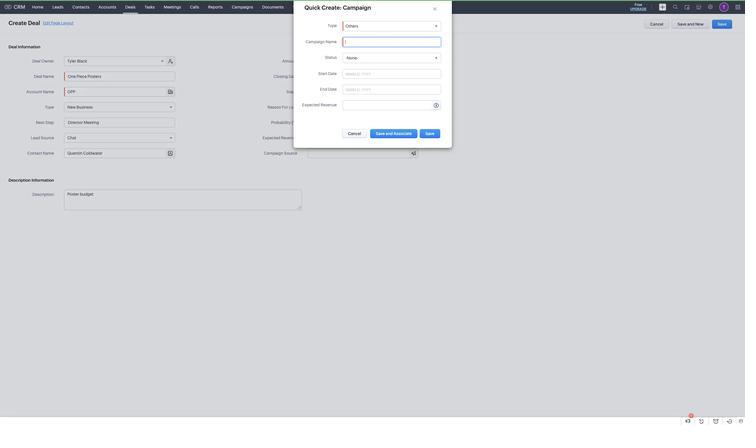 Task type: vqa. For each thing, say whether or not it's contained in the screenshot.
Contact
yes



Task type: locate. For each thing, give the bounding box(es) containing it.
revenue
[[321, 103, 337, 107]]

date for start date
[[328, 72, 337, 76]]

save inside button
[[678, 22, 687, 26]]

projects
[[312, 5, 327, 9]]

type
[[328, 23, 337, 28], [45, 105, 54, 110]]

save and new
[[678, 22, 704, 26]]

-none-
[[346, 56, 358, 60]]

layout
[[61, 21, 73, 25]]

deal for deal owner
[[32, 59, 41, 64]]

deal
[[28, 20, 40, 26], [9, 45, 17, 49], [32, 59, 41, 64], [34, 74, 42, 79]]

1 vertical spatial mmm d, yyyy
 text field
[[346, 88, 392, 92]]

deal left owner
[[32, 59, 41, 64]]

0 horizontal spatial campaign
[[264, 151, 283, 156]]

0 vertical spatial type
[[328, 23, 337, 28]]

0 vertical spatial mmm d, yyyy
 text field
[[346, 72, 392, 76]]

0 vertical spatial source
[[41, 136, 54, 140]]

1 vertical spatial description
[[32, 193, 54, 197]]

name for campaign name
[[326, 40, 337, 44]]

deal down create at top
[[9, 45, 17, 49]]

description
[[9, 178, 31, 183], [32, 193, 54, 197]]

loss
[[289, 105, 297, 110]]

save right new
[[718, 22, 727, 26]]

campaign
[[306, 40, 325, 44], [264, 151, 283, 156]]

account name
[[26, 90, 54, 94]]

projects link
[[307, 0, 331, 14]]

name right account
[[43, 90, 54, 94]]

contact name
[[27, 151, 54, 156]]

meetings
[[164, 5, 181, 9]]

information
[[18, 45, 40, 49], [32, 178, 54, 183]]

type up step
[[45, 105, 54, 110]]

campaign name
[[306, 40, 337, 44]]

create: campaign
[[322, 4, 371, 11]]

name down owner
[[43, 74, 54, 79]]

calls
[[190, 5, 199, 9]]

next
[[36, 120, 45, 125]]

accounts
[[98, 5, 116, 9]]

cancel button
[[644, 20, 670, 29]]

visits link
[[288, 0, 307, 14]]

mmm d, yyyy
 text field down mmm d, yyyy text field
[[346, 88, 392, 92]]

0 horizontal spatial source
[[41, 136, 54, 140]]

0 horizontal spatial description
[[9, 178, 31, 183]]

-None- field
[[343, 53, 441, 63]]

for
[[282, 105, 288, 110]]

name
[[326, 40, 337, 44], [43, 74, 54, 79], [43, 90, 54, 94], [43, 151, 54, 156]]

1 vertical spatial campaign
[[264, 151, 283, 156]]

0 vertical spatial description
[[9, 178, 31, 183]]

save
[[678, 22, 687, 26], [718, 22, 727, 26]]

name for contact name
[[43, 151, 54, 156]]

1 horizontal spatial source
[[284, 151, 297, 156]]

2 save from the left
[[718, 22, 727, 26]]

reports link
[[204, 0, 227, 14]]

mmm d, yyyy
 text field for end date
[[346, 88, 392, 92]]

1 horizontal spatial save
[[718, 22, 727, 26]]

1 save from the left
[[678, 22, 687, 26]]

page
[[51, 21, 60, 25]]

0 horizontal spatial save
[[678, 22, 687, 26]]

None submit
[[420, 129, 440, 139]]

save for save
[[718, 22, 727, 26]]

probability (%)
[[271, 120, 297, 125]]

None button
[[342, 129, 367, 139], [370, 129, 417, 139], [342, 129, 367, 139], [370, 129, 417, 139]]

save inside button
[[718, 22, 727, 26]]

accounts link
[[94, 0, 121, 14]]

name right contact
[[43, 151, 54, 156]]

0 vertical spatial campaign
[[306, 40, 325, 44]]

0 vertical spatial information
[[18, 45, 40, 49]]

None text field
[[64, 72, 175, 81], [64, 118, 175, 128], [308, 118, 419, 128], [64, 190, 302, 210], [64, 72, 175, 81], [64, 118, 175, 128], [308, 118, 419, 128], [64, 190, 302, 210]]

stage
[[287, 90, 297, 94]]

MMM d, yyyy
 text field
[[346, 72, 392, 76], [346, 88, 392, 92]]

new
[[695, 22, 704, 26]]

description for description information
[[9, 178, 31, 183]]

documents link
[[258, 0, 288, 14]]

date right start
[[328, 72, 337, 76]]

save for save and new
[[678, 22, 687, 26]]

probability
[[271, 120, 291, 125]]

name up status on the left of the page
[[326, 40, 337, 44]]

reports
[[208, 5, 223, 9]]

contacts link
[[68, 0, 94, 14]]

date for end date
[[328, 87, 337, 92]]

1 vertical spatial information
[[32, 178, 54, 183]]

MMM D, YYYY text field
[[308, 72, 419, 81]]

deals
[[125, 5, 136, 9]]

2 mmm d, yyyy
 text field from the top
[[346, 88, 392, 92]]

save left and
[[678, 22, 687, 26]]

information for deal information
[[18, 45, 40, 49]]

free upgrade
[[630, 3, 647, 11]]

None text field
[[346, 40, 438, 44], [314, 57, 418, 66], [346, 40, 438, 44], [314, 57, 418, 66]]

date right end
[[328, 87, 337, 92]]

1 horizontal spatial description
[[32, 193, 54, 197]]

date right closing
[[289, 74, 297, 79]]

save and new button
[[672, 20, 710, 29]]

deal up account name
[[34, 74, 42, 79]]

name for deal name
[[43, 74, 54, 79]]

1 mmm d, yyyy
 text field from the top
[[346, 72, 392, 76]]

tasks
[[145, 5, 155, 9]]

edit
[[43, 21, 50, 25]]

home
[[32, 5, 43, 9]]

others
[[346, 24, 358, 28]]

information up deal owner
[[18, 45, 40, 49]]

deal for deal information
[[9, 45, 17, 49]]

1 horizontal spatial campaign
[[306, 40, 325, 44]]

source for campaign source
[[284, 151, 297, 156]]

source
[[41, 136, 54, 140], [284, 151, 297, 156]]

1 vertical spatial source
[[284, 151, 297, 156]]

free
[[635, 3, 642, 7]]

step
[[45, 120, 54, 125]]

type down quick create: campaign
[[328, 23, 337, 28]]

crm link
[[5, 4, 25, 10]]

0 horizontal spatial type
[[45, 105, 54, 110]]

information down the contact name on the top left
[[32, 178, 54, 183]]

end
[[320, 87, 327, 92]]

date
[[328, 72, 337, 76], [289, 74, 297, 79], [328, 87, 337, 92]]

mmm d, yyyy
 text field down none-
[[346, 72, 392, 76]]

deal information
[[9, 45, 40, 49]]

1
[[691, 415, 692, 418]]



Task type: describe. For each thing, give the bounding box(es) containing it.
deal owner
[[32, 59, 54, 64]]

next step
[[36, 120, 54, 125]]

information for description information
[[32, 178, 54, 183]]

edit page layout link
[[43, 21, 73, 25]]

-
[[346, 56, 347, 60]]

campaigns link
[[227, 0, 258, 14]]

reason
[[268, 105, 281, 110]]

start
[[318, 72, 327, 76]]

mmm d, yyyy
 text field for start date
[[346, 72, 392, 76]]

create deal edit page layout
[[9, 20, 73, 26]]

contacts
[[73, 5, 89, 9]]

amount
[[282, 59, 297, 64]]

documents
[[262, 5, 284, 9]]

leads link
[[48, 0, 68, 14]]

end date
[[320, 87, 337, 92]]

quick
[[304, 4, 320, 11]]

none-
[[347, 56, 358, 60]]

source for lead source
[[41, 136, 54, 140]]

campaign source
[[264, 151, 297, 156]]

1 horizontal spatial type
[[328, 23, 337, 28]]

lead source
[[31, 136, 54, 140]]

crm
[[14, 4, 25, 10]]

description information
[[9, 178, 54, 183]]

create
[[9, 20, 27, 26]]

calls link
[[186, 0, 204, 14]]

home link
[[28, 0, 48, 14]]

cancel
[[650, 22, 664, 26]]

expected revenue
[[302, 103, 337, 107]]

name for account name
[[43, 90, 54, 94]]

expected
[[302, 103, 320, 107]]

and
[[688, 22, 695, 26]]

tasks link
[[140, 0, 159, 14]]

campaign for campaign source
[[264, 151, 283, 156]]

deal name
[[34, 74, 54, 79]]

status
[[325, 55, 337, 60]]

visits
[[293, 5, 303, 9]]

reason for loss
[[268, 105, 297, 110]]

upgrade
[[630, 7, 647, 11]]

campaigns
[[232, 5, 253, 9]]

1 vertical spatial type
[[45, 105, 54, 110]]

closing
[[274, 74, 288, 79]]

account
[[26, 90, 42, 94]]

save button
[[712, 20, 732, 29]]

contact
[[27, 151, 42, 156]]

description for description
[[32, 193, 54, 197]]

deal left edit
[[28, 20, 40, 26]]

Others field
[[343, 21, 441, 31]]

date for closing date
[[289, 74, 297, 79]]

(%)
[[292, 120, 297, 125]]

leads
[[52, 5, 63, 9]]

deals link
[[121, 0, 140, 14]]

closing date
[[274, 74, 297, 79]]

start date
[[318, 72, 337, 76]]

campaign for campaign name
[[306, 40, 325, 44]]

deal for deal name
[[34, 74, 42, 79]]

meetings link
[[159, 0, 186, 14]]

owner
[[41, 59, 54, 64]]

lead
[[31, 136, 40, 140]]

quick create: campaign
[[304, 4, 371, 11]]



